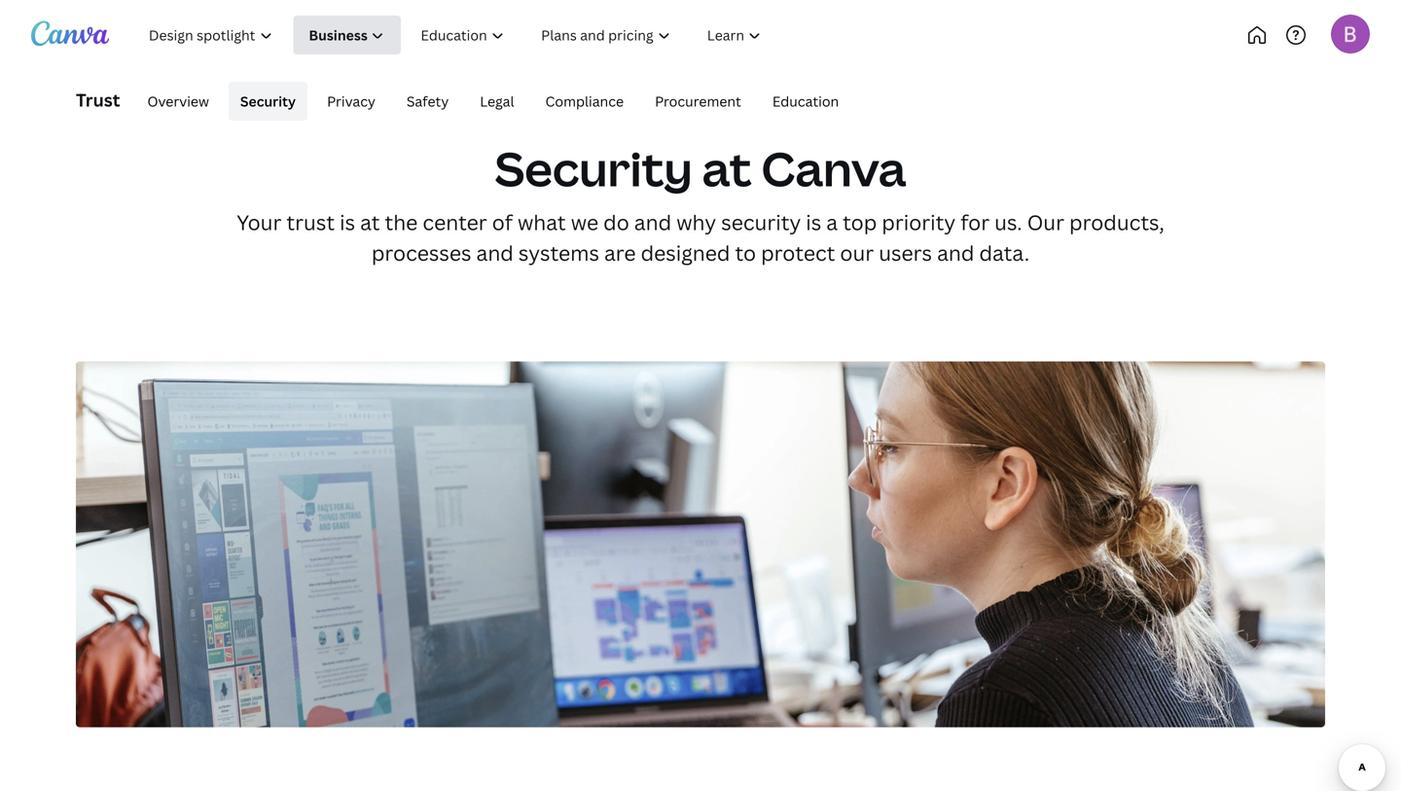 Task type: locate. For each thing, give the bounding box(es) containing it.
of
[[492, 208, 513, 236]]

security link
[[229, 82, 308, 121]]

1 vertical spatial at
[[360, 208, 380, 236]]

processes
[[372, 239, 472, 267]]

2 horizontal spatial and
[[937, 239, 975, 267]]

at left the
[[360, 208, 380, 236]]

and
[[634, 208, 672, 236], [476, 239, 514, 267], [937, 239, 975, 267]]

menu bar
[[128, 82, 851, 121]]

trust
[[76, 88, 120, 112]]

0 horizontal spatial security
[[240, 92, 296, 110]]

trust
[[287, 208, 335, 236]]

and down of on the left of the page
[[476, 239, 514, 267]]

for
[[961, 208, 990, 236]]

is
[[340, 208, 355, 236], [806, 208, 822, 236]]

1 vertical spatial security
[[495, 136, 693, 200]]

and down for
[[937, 239, 975, 267]]

is right trust
[[340, 208, 355, 236]]

security inside security at canva your trust is at the center of what we do and why security is a top priority for us. our products, processes and systems are designed to protect our users and data.
[[495, 136, 693, 200]]

security for security
[[240, 92, 296, 110]]

0 horizontal spatial at
[[360, 208, 380, 236]]

0 vertical spatial security
[[240, 92, 296, 110]]

1 horizontal spatial and
[[634, 208, 672, 236]]

systems
[[519, 239, 599, 267]]

1 horizontal spatial at
[[702, 136, 752, 200]]

0 vertical spatial at
[[702, 136, 752, 200]]

what
[[518, 208, 566, 236]]

0 horizontal spatial is
[[340, 208, 355, 236]]

compliance
[[546, 92, 624, 110]]

users
[[879, 239, 932, 267]]

security
[[240, 92, 296, 110], [495, 136, 693, 200]]

at
[[702, 136, 752, 200], [360, 208, 380, 236]]

1 horizontal spatial is
[[806, 208, 822, 236]]

education link
[[761, 82, 851, 121]]

safety link
[[395, 82, 461, 121]]

legal link
[[468, 82, 526, 121]]

security up we
[[495, 136, 693, 200]]

at up why
[[702, 136, 752, 200]]

do
[[604, 208, 629, 236]]

security
[[721, 208, 801, 236]]

to
[[735, 239, 756, 267]]

designed
[[641, 239, 730, 267]]

products,
[[1070, 208, 1165, 236]]

are
[[604, 239, 636, 267]]

canva
[[761, 136, 907, 200]]

1 horizontal spatial security
[[495, 136, 693, 200]]

us.
[[995, 208, 1023, 236]]

security left privacy link
[[240, 92, 296, 110]]

we
[[571, 208, 599, 236]]

the
[[385, 208, 418, 236]]

is left a
[[806, 208, 822, 236]]

security inside security link
[[240, 92, 296, 110]]

procurement link
[[643, 82, 753, 121]]

compliance link
[[534, 82, 636, 121]]

education
[[773, 92, 839, 110]]

and right do
[[634, 208, 672, 236]]



Task type: describe. For each thing, give the bounding box(es) containing it.
center
[[423, 208, 487, 236]]

security at canva your trust is at the center of what we do and why security is a top priority for us. our products, processes and systems are designed to protect our users and data.
[[237, 136, 1165, 267]]

1 is from the left
[[340, 208, 355, 236]]

protect
[[761, 239, 835, 267]]

2 is from the left
[[806, 208, 822, 236]]

data.
[[980, 239, 1030, 267]]

priority
[[882, 208, 956, 236]]

top
[[843, 208, 877, 236]]

our
[[1027, 208, 1065, 236]]

overview
[[147, 92, 209, 110]]

security for security at canva your trust is at the center of what we do and why security is a top priority for us. our products, processes and systems are designed to protect our users and data.
[[495, 136, 693, 200]]

your
[[237, 208, 282, 236]]

0 horizontal spatial and
[[476, 239, 514, 267]]

why
[[677, 208, 717, 236]]

top level navigation element
[[132, 16, 844, 55]]

menu bar containing overview
[[128, 82, 851, 121]]

legal
[[480, 92, 514, 110]]

safety
[[407, 92, 449, 110]]

our
[[840, 239, 874, 267]]

a
[[827, 208, 838, 236]]

privacy link
[[315, 82, 387, 121]]

privacy
[[327, 92, 376, 110]]

overview link
[[136, 82, 221, 121]]

procurement
[[655, 92, 741, 110]]



Task type: vqa. For each thing, say whether or not it's contained in the screenshot.
second is from the right
yes



